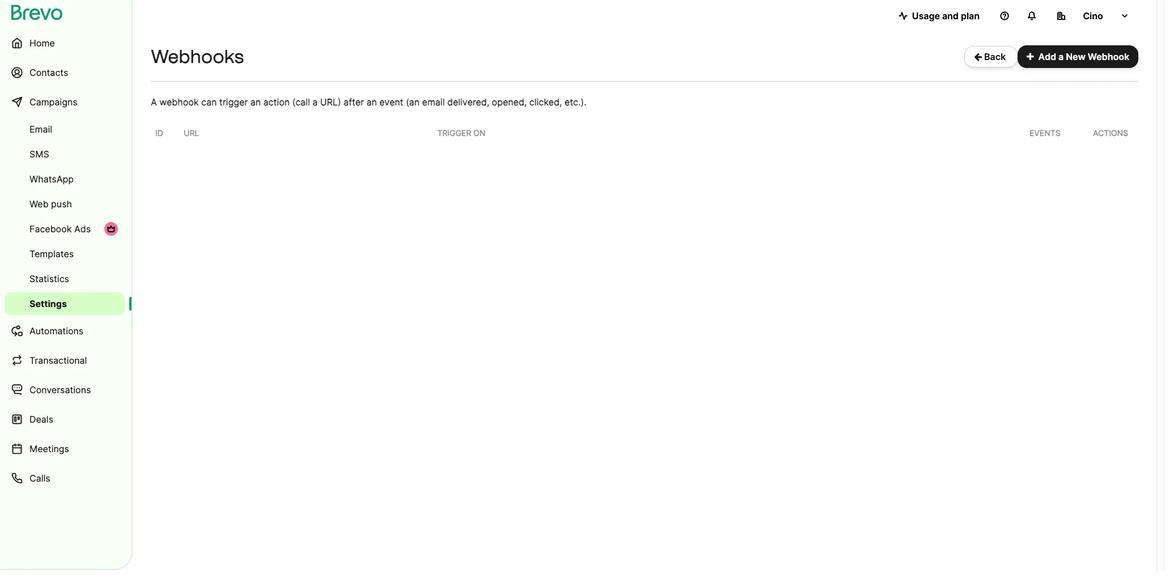 Task type: describe. For each thing, give the bounding box(es) containing it.
after
[[344, 96, 364, 108]]

url
[[184, 128, 199, 138]]

sms
[[29, 149, 49, 160]]

facebook ads
[[29, 223, 91, 235]]

(call
[[292, 96, 310, 108]]

web
[[29, 198, 49, 210]]

a inside button
[[1059, 51, 1064, 62]]

statistics link
[[5, 268, 125, 290]]

conversations link
[[5, 377, 125, 404]]

cino
[[1083, 10, 1103, 22]]

add a new webhook button
[[1018, 45, 1139, 68]]

templates
[[29, 248, 74, 260]]

ads
[[74, 223, 91, 235]]

opened,
[[492, 96, 527, 108]]

webhook
[[160, 96, 199, 108]]

event
[[380, 96, 403, 108]]

usage
[[912, 10, 940, 22]]

contacts link
[[5, 59, 125, 86]]

facebook
[[29, 223, 72, 235]]

deals link
[[5, 406, 125, 433]]

whatsapp link
[[5, 168, 125, 191]]

transactional
[[29, 355, 87, 366]]

email
[[29, 124, 52, 135]]

meetings link
[[5, 436, 125, 463]]

1 an from the left
[[250, 96, 261, 108]]

back
[[982, 51, 1008, 62]]

0 horizontal spatial a
[[313, 96, 318, 108]]

add a new webhook
[[1039, 51, 1130, 62]]

usage and plan
[[912, 10, 980, 22]]

actions
[[1093, 128, 1128, 138]]

webhook
[[1088, 51, 1130, 62]]

clicked,
[[530, 96, 562, 108]]

trigger
[[219, 96, 248, 108]]

webhooks
[[151, 46, 244, 67]]

trigger on
[[437, 128, 486, 138]]

plan
[[961, 10, 980, 22]]



Task type: locate. For each thing, give the bounding box(es) containing it.
automations
[[29, 325, 83, 337]]

0 horizontal spatial an
[[250, 96, 261, 108]]

1 horizontal spatial a
[[1059, 51, 1064, 62]]

0 vertical spatial a
[[1059, 51, 1064, 62]]

(an
[[406, 96, 420, 108]]

home link
[[5, 29, 125, 57]]

an right after
[[367, 96, 377, 108]]

a
[[151, 96, 157, 108]]

deals
[[29, 414, 53, 425]]

on
[[474, 128, 486, 138]]

sms link
[[5, 143, 125, 166]]

cino button
[[1048, 5, 1139, 27]]

etc.).
[[565, 96, 587, 108]]

transactional link
[[5, 347, 125, 374]]

contacts
[[29, 67, 68, 78]]

calls link
[[5, 465, 125, 492]]

a webhook can trigger an action (call a url) after an event (an email delivered, opened, clicked, etc.).
[[151, 96, 587, 108]]

email link
[[5, 118, 125, 141]]

an
[[250, 96, 261, 108], [367, 96, 377, 108]]

templates link
[[5, 243, 125, 265]]

can
[[201, 96, 217, 108]]

id
[[155, 128, 163, 138]]

trigger
[[437, 128, 471, 138]]

web push link
[[5, 193, 125, 215]]

home
[[29, 37, 55, 49]]

new
[[1066, 51, 1086, 62]]

conversations
[[29, 384, 91, 396]]

push
[[51, 198, 72, 210]]

email
[[422, 96, 445, 108]]

calls
[[29, 473, 50, 484]]

left___rvooi image
[[107, 225, 116, 234]]

facebook ads link
[[5, 218, 125, 240]]

meetings
[[29, 443, 69, 455]]

a right '(call'
[[313, 96, 318, 108]]

arrow left image
[[974, 52, 982, 61]]

delivered,
[[447, 96, 489, 108]]

whatsapp
[[29, 174, 74, 185]]

1 horizontal spatial an
[[367, 96, 377, 108]]

automations link
[[5, 318, 125, 345]]

usage and plan button
[[890, 5, 989, 27]]

events
[[1030, 128, 1061, 138]]

plus image
[[1027, 52, 1034, 61]]

add
[[1039, 51, 1056, 62]]

1 vertical spatial a
[[313, 96, 318, 108]]

campaigns link
[[5, 88, 125, 116]]

back link
[[965, 46, 1018, 67]]

a
[[1059, 51, 1064, 62], [313, 96, 318, 108]]

2 an from the left
[[367, 96, 377, 108]]

and
[[942, 10, 959, 22]]

web push
[[29, 198, 72, 210]]

campaigns
[[29, 96, 77, 108]]

url)
[[320, 96, 341, 108]]

an left action in the top of the page
[[250, 96, 261, 108]]

settings
[[29, 298, 67, 310]]

settings link
[[5, 293, 125, 315]]

statistics
[[29, 273, 69, 285]]

a right add
[[1059, 51, 1064, 62]]

action
[[263, 96, 290, 108]]



Task type: vqa. For each thing, say whether or not it's contained in the screenshot.
1st template from the top of the page
no



